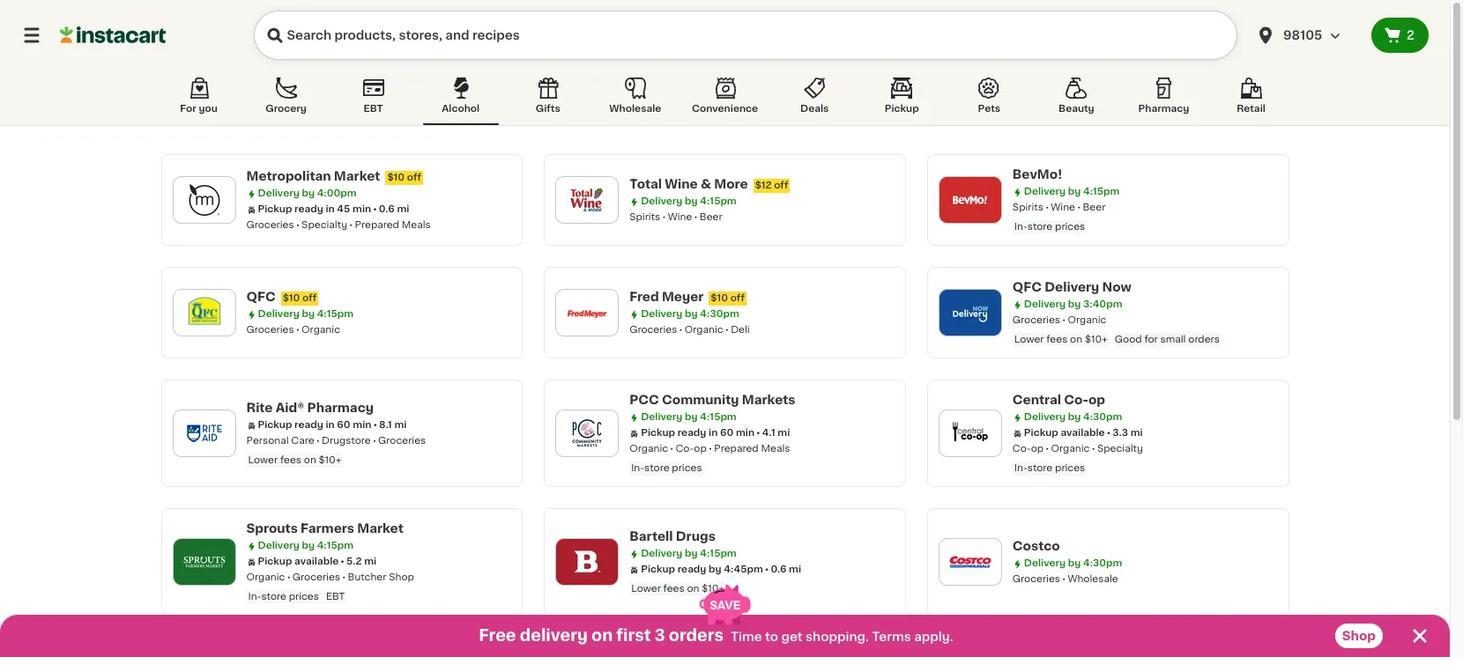 Task type: describe. For each thing, give the bounding box(es) containing it.
costco logo image
[[948, 540, 994, 586]]

aid®
[[276, 402, 304, 414]]

0.6 for pickup ready by 4:45pm
[[771, 565, 787, 575]]

free delivery on first 3 orders time to get shopping. terms apply.
[[479, 629, 954, 645]]

get
[[782, 631, 803, 644]]

prices down organic co-op prepared meals
[[672, 464, 703, 474]]

retail button
[[1214, 74, 1290, 125]]

on down care
[[304, 456, 316, 466]]

0 horizontal spatial pharmacy
[[307, 402, 374, 414]]

sprouts
[[246, 523, 298, 535]]

pets button
[[952, 74, 1028, 125]]

drugstore
[[322, 437, 371, 446]]

terms
[[872, 631, 912, 644]]

in- down co-op organic specialty
[[1015, 464, 1028, 474]]

on down delivery by 3:40pm
[[1071, 335, 1083, 345]]

qfc for qfc $10 off
[[246, 291, 276, 303]]

by for costco logo
[[1069, 559, 1081, 569]]

lower fees on $10+ for drugs
[[632, 585, 725, 594]]

deli
[[731, 325, 750, 335]]

deals
[[801, 104, 829, 114]]

pets
[[978, 104, 1001, 114]]

organic co-op prepared meals
[[630, 444, 791, 454]]

beauty
[[1059, 104, 1095, 114]]

community
[[662, 394, 740, 407]]

for you
[[180, 104, 218, 114]]

0 horizontal spatial ebt
[[326, 593, 345, 602]]

prices down organic groceries butcher shop at bottom
[[289, 593, 319, 602]]

metropolitan market logo image
[[181, 177, 227, 223]]

0.6 for pickup ready in 45 min
[[379, 205, 395, 214]]

5.2 mi
[[346, 557, 377, 567]]

qfc for qfc delivery now
[[1013, 281, 1042, 294]]

45
[[337, 205, 350, 214]]

0 vertical spatial meals
[[402, 220, 431, 230]]

delivery by 4:15pm for sprouts farmers market
[[258, 541, 354, 551]]

1 vertical spatial market
[[357, 523, 404, 535]]

central co-op
[[1013, 394, 1106, 407]]

groceries specialty prepared meals
[[246, 220, 431, 230]]

fred meyer $10 off
[[630, 291, 745, 303]]

personal care drugstore groceries
[[246, 437, 426, 446]]

for
[[1145, 335, 1159, 345]]

delivery for pcc community markets logo
[[641, 413, 683, 422]]

deals button
[[777, 74, 853, 125]]

wholesale button
[[598, 74, 674, 125]]

delivery by 4:30pm for central co-op
[[1025, 413, 1123, 422]]

spirits wine beer for bevmo! logo
[[1013, 203, 1106, 213]]

you
[[199, 104, 218, 114]]

groceries organic for 3:40pm
[[1013, 316, 1107, 325]]

spirits for total wine & more logo
[[630, 213, 661, 222]]

metropolitan
[[246, 170, 331, 183]]

3.3 mi
[[1113, 429, 1143, 438]]

by for qfc delivery now logo
[[1069, 300, 1081, 310]]

ready for organic
[[678, 429, 707, 438]]

beer for bevmo! logo
[[1083, 203, 1106, 213]]

$10 for metropolitan market
[[387, 173, 405, 183]]

groceries down 8.1 mi
[[378, 437, 426, 446]]

pcc
[[630, 394, 659, 407]]

organic left deli
[[685, 325, 724, 335]]

pickup ready in 60 min for 8.1 mi
[[258, 421, 372, 430]]

8.1
[[379, 421, 392, 430]]

1 vertical spatial specialty
[[1098, 444, 1144, 454]]

pickup ready in 45 min
[[258, 205, 371, 214]]

mi for bartell drugs
[[789, 565, 802, 575]]

by for total wine & more logo
[[685, 197, 698, 206]]

mi right 8.1
[[395, 421, 407, 430]]

delivery by 4:30pm for costco
[[1025, 559, 1123, 569]]

&
[[701, 178, 712, 190]]

prices down co-op organic specialty
[[1056, 464, 1086, 474]]

close image
[[1410, 626, 1431, 647]]

markets
[[742, 394, 796, 407]]

pharmacy button
[[1127, 74, 1202, 125]]

0 vertical spatial orders
[[1189, 335, 1221, 345]]

for
[[180, 104, 196, 114]]

in for 4.1 mi
[[709, 429, 718, 438]]

delivery for total wine & more logo
[[641, 197, 683, 206]]

mi for pcc community markets
[[778, 429, 790, 438]]

available for farmers
[[295, 557, 339, 567]]

store down 'bevmo!'
[[1028, 222, 1053, 232]]

on down pickup ready by 4:45pm on the bottom
[[687, 585, 700, 594]]

ebt button
[[336, 74, 412, 125]]

3.3
[[1113, 429, 1129, 438]]

apply.
[[915, 631, 954, 644]]

shop categories tab list
[[161, 74, 1290, 125]]

1 horizontal spatial co-
[[1013, 444, 1032, 454]]

4:45pm
[[724, 565, 764, 575]]

first
[[617, 629, 651, 645]]

personal
[[246, 437, 289, 446]]

3:40pm
[[1084, 300, 1123, 310]]

$10+ for rite aid® pharmacy
[[319, 456, 342, 466]]

0 horizontal spatial orders
[[669, 629, 724, 645]]

more
[[715, 178, 748, 190]]

3
[[655, 629, 666, 645]]

0 vertical spatial delivery by 4:30pm
[[641, 310, 740, 319]]

delivery by 4:15pm for bevmo!
[[1025, 187, 1120, 197]]

bevmo!
[[1013, 168, 1063, 181]]

alcohol button
[[423, 74, 499, 125]]

4:15pm for bartell drugs
[[700, 549, 737, 559]]

groceries up in-store prices ebt
[[293, 573, 340, 583]]

lower fees on $10+ good for small orders
[[1015, 335, 1221, 345]]

pcc community markets logo image
[[565, 411, 610, 457]]

delivery by 4:15pm for bartell drugs
[[641, 549, 737, 559]]

time
[[731, 631, 763, 644]]

4.1
[[763, 429, 776, 438]]

delivery for "metropolitan market logo"
[[258, 189, 300, 198]]

fred
[[630, 291, 659, 303]]

grocery button
[[248, 74, 324, 125]]

spirits wine beer for total wine & more logo
[[630, 213, 723, 222]]

off inside 'fred meyer $10 off'
[[731, 294, 745, 303]]

0 vertical spatial lower
[[1015, 335, 1045, 345]]

1 vertical spatial wholesale
[[1068, 575, 1119, 585]]

groceries down pickup ready in 45 min
[[246, 220, 294, 230]]

4:15pm for bevmo!
[[1084, 187, 1120, 197]]

pickup for sprouts farmers market logo on the bottom of the page
[[258, 557, 292, 567]]

groceries organic deli
[[630, 325, 750, 335]]

wine for total wine & more logo
[[668, 213, 693, 222]]

groceries down costco on the right bottom of the page
[[1013, 575, 1061, 585]]

farmers
[[301, 523, 355, 535]]

wine for bevmo! logo
[[1051, 203, 1076, 213]]

metropolitan market $10 off
[[246, 170, 422, 183]]

qfc delivery now logo image
[[948, 290, 994, 336]]

organic down central co-op
[[1052, 444, 1090, 454]]

mi right 45
[[397, 205, 410, 214]]

min for 0.6 mi
[[353, 205, 371, 214]]

by for the central co-op logo
[[1069, 413, 1081, 422]]

pickup button
[[864, 74, 940, 125]]

delivery by 4:15pm down &
[[641, 197, 737, 206]]

store down co-op organic specialty
[[1028, 464, 1053, 474]]

groceries wholesale
[[1013, 575, 1119, 585]]

delivery for fred meyer logo
[[641, 310, 683, 319]]

qfc $10 off
[[246, 291, 317, 303]]

rite
[[246, 402, 273, 414]]

4.1 mi
[[763, 429, 790, 438]]

co-op organic specialty
[[1013, 444, 1144, 454]]

pickup ready in 60 min for 4.1 mi
[[641, 429, 755, 438]]

groceries down qfc $10 off
[[246, 325, 294, 335]]

delivery by 3:40pm
[[1025, 300, 1123, 310]]

Search field
[[254, 11, 1238, 60]]

pickup for bartell drugs logo
[[641, 565, 676, 575]]

min for 8.1 mi
[[353, 421, 372, 430]]

98105 button
[[1256, 11, 1362, 60]]

organic down qfc $10 off
[[302, 325, 340, 335]]

care
[[291, 437, 314, 446]]

in for 0.6 mi
[[326, 205, 335, 214]]

pickup inside pickup 'button'
[[885, 104, 920, 114]]

1 vertical spatial meals
[[761, 444, 791, 454]]



Task type: vqa. For each thing, say whether or not it's contained in the screenshot.
fees related to Bartell Drugs
yes



Task type: locate. For each thing, give the bounding box(es) containing it.
specialty down pickup ready in 45 min
[[302, 220, 348, 230]]

in-store prices
[[1015, 222, 1086, 232], [632, 464, 703, 474], [1015, 464, 1086, 474]]

$10+
[[1086, 335, 1108, 345], [319, 456, 342, 466], [702, 585, 725, 594]]

on left first
[[592, 629, 613, 645]]

0 horizontal spatial 0.6
[[379, 205, 395, 214]]

0 horizontal spatial $10+
[[319, 456, 342, 466]]

spirits down total
[[630, 213, 661, 222]]

in up personal care drugstore groceries
[[326, 421, 335, 430]]

delivery for sprouts farmers market logo on the bottom of the page
[[258, 541, 300, 551]]

for you button
[[161, 74, 237, 125]]

sprouts farmers market logo image
[[181, 540, 227, 586]]

$10 for fred meyer
[[711, 294, 728, 303]]

beauty button
[[1039, 74, 1115, 125]]

lower fees on $10+
[[248, 456, 342, 466], [632, 585, 725, 594]]

shop left close image
[[1343, 631, 1377, 643]]

beer
[[1083, 203, 1106, 213], [700, 213, 723, 222]]

pickup up personal
[[258, 421, 292, 430]]

bevmo! logo image
[[948, 177, 994, 223]]

good
[[1115, 335, 1143, 345]]

groceries organic down qfc $10 off
[[246, 325, 340, 335]]

0 horizontal spatial pickup available
[[258, 557, 339, 567]]

1 vertical spatial pharmacy
[[307, 402, 374, 414]]

2 horizontal spatial op
[[1089, 394, 1106, 407]]

op for central
[[1089, 394, 1106, 407]]

1 horizontal spatial $10
[[387, 173, 405, 183]]

1 horizontal spatial $10+
[[702, 585, 725, 594]]

pickup ready by 4:45pm
[[641, 565, 764, 575]]

4:15pm for pcc community markets
[[700, 413, 737, 422]]

bartell
[[630, 531, 673, 543]]

in for 8.1 mi
[[326, 421, 335, 430]]

groceries
[[246, 220, 294, 230], [1013, 316, 1061, 325], [246, 325, 294, 335], [630, 325, 678, 335], [378, 437, 426, 446], [293, 573, 340, 583], [1013, 575, 1061, 585]]

sprouts farmers market
[[246, 523, 404, 535]]

1 horizontal spatial qfc
[[1013, 281, 1042, 294]]

0 vertical spatial 4:30pm
[[700, 310, 740, 319]]

delivery down qfc $10 off
[[258, 310, 300, 319]]

free
[[479, 629, 516, 645]]

pickup down bartell in the bottom of the page
[[641, 565, 676, 575]]

1 horizontal spatial pickup ready in 60 min
[[641, 429, 755, 438]]

small
[[1161, 335, 1187, 345]]

1 horizontal spatial op
[[1031, 444, 1044, 454]]

qfc
[[1013, 281, 1042, 294], [246, 291, 276, 303]]

min up drugstore
[[353, 421, 372, 430]]

ready for groceries
[[295, 205, 323, 214]]

pharmacy right 'beauty'
[[1139, 104, 1190, 114]]

0 horizontal spatial wholesale
[[610, 104, 662, 114]]

0 horizontal spatial 60
[[337, 421, 351, 430]]

0.6 mi right 45
[[379, 205, 410, 214]]

8.1 mi
[[379, 421, 407, 430]]

co- for central
[[1065, 394, 1089, 407]]

2
[[1408, 29, 1415, 41]]

60 for 8.1 mi
[[337, 421, 351, 430]]

in up organic co-op prepared meals
[[709, 429, 718, 438]]

0 vertical spatial prepared
[[355, 220, 399, 230]]

delivery for costco logo
[[1025, 559, 1066, 569]]

1 horizontal spatial prepared
[[715, 444, 759, 454]]

mi right '3.3'
[[1131, 429, 1143, 438]]

in left 45
[[326, 205, 335, 214]]

off up deli
[[731, 294, 745, 303]]

save image
[[699, 585, 751, 626]]

0.6 mi
[[379, 205, 410, 214], [771, 565, 802, 575]]

shopping.
[[806, 631, 869, 644]]

0 vertical spatial wholesale
[[610, 104, 662, 114]]

orders right small
[[1189, 335, 1221, 345]]

instacart image
[[60, 25, 166, 46]]

in-store prices for pcc community markets
[[632, 464, 703, 474]]

pickup for pcc community markets logo
[[641, 429, 676, 438]]

1 vertical spatial 0.6 mi
[[771, 565, 802, 575]]

meals
[[402, 220, 431, 230], [761, 444, 791, 454]]

pharmacy up personal care drugstore groceries
[[307, 402, 374, 414]]

mi right 4.1
[[778, 429, 790, 438]]

costco
[[1013, 541, 1061, 553]]

ready up care
[[295, 421, 323, 430]]

butcher
[[348, 573, 387, 583]]

delivery up delivery by 3:40pm
[[1045, 281, 1100, 294]]

$10 inside qfc $10 off
[[283, 294, 300, 303]]

delivery by 4:00pm
[[258, 189, 357, 198]]

groceries organic for 4:15pm
[[246, 325, 340, 335]]

in- down 'bevmo!'
[[1015, 222, 1028, 232]]

retail
[[1237, 104, 1266, 114]]

0 horizontal spatial pickup ready in 60 min
[[258, 421, 372, 430]]

4:15pm for sprouts farmers market
[[317, 541, 354, 551]]

1 vertical spatial prepared
[[715, 444, 759, 454]]

2 vertical spatial $10+
[[702, 585, 725, 594]]

0 horizontal spatial lower
[[248, 456, 278, 466]]

4:00pm
[[317, 189, 357, 198]]

0 horizontal spatial shop
[[389, 573, 414, 583]]

pharmacy inside button
[[1139, 104, 1190, 114]]

groceries organic
[[1013, 316, 1107, 325], [246, 325, 340, 335]]

0 vertical spatial fees
[[1047, 335, 1068, 345]]

by up pickup ready in 45 min
[[302, 189, 315, 198]]

delivery down the qfc delivery now
[[1025, 300, 1066, 310]]

min
[[353, 205, 371, 214], [353, 421, 372, 430], [736, 429, 755, 438]]

market up 5.2 mi
[[357, 523, 404, 535]]

ready down drugs at the bottom left
[[678, 565, 707, 575]]

0 horizontal spatial spirits
[[630, 213, 661, 222]]

prepared
[[355, 220, 399, 230], [715, 444, 759, 454]]

groceries down the fred
[[630, 325, 678, 335]]

1 horizontal spatial pharmacy
[[1139, 104, 1190, 114]]

60 for 4.1 mi
[[720, 429, 734, 438]]

98105
[[1284, 29, 1323, 41]]

delivery by 4:15pm for pcc community markets
[[641, 413, 737, 422]]

lower for bartell drugs
[[632, 585, 661, 594]]

$10 inside metropolitan market $10 off
[[387, 173, 405, 183]]

ebt up metropolitan market $10 off
[[364, 104, 383, 114]]

0 vertical spatial shop
[[389, 573, 414, 583]]

None search field
[[254, 11, 1238, 60]]

1 horizontal spatial spirits
[[1013, 203, 1044, 213]]

1 vertical spatial lower fees on $10+
[[632, 585, 725, 594]]

shop button
[[1336, 624, 1384, 649]]

rite aid® pharmacy logo image
[[181, 411, 227, 457]]

$10 inside 'fred meyer $10 off'
[[711, 294, 728, 303]]

pickup ready in 60 min down rite aid® pharmacy
[[258, 421, 372, 430]]

gifts button
[[510, 74, 586, 125]]

off inside total wine & more $12 off
[[774, 181, 789, 190]]

delivery down metropolitan
[[258, 189, 300, 198]]

0 horizontal spatial fees
[[280, 456, 302, 466]]

1 horizontal spatial 60
[[720, 429, 734, 438]]

specialty down '3.3'
[[1098, 444, 1144, 454]]

0 horizontal spatial 0.6 mi
[[379, 205, 410, 214]]

0 horizontal spatial lower fees on $10+
[[248, 456, 342, 466]]

market up 4:00pm
[[334, 170, 380, 183]]

by down 'beauty'
[[1069, 187, 1081, 197]]

0 horizontal spatial beer
[[700, 213, 723, 222]]

delivery for qfc logo at the left
[[258, 310, 300, 319]]

1 vertical spatial shop
[[1343, 631, 1377, 643]]

$10+ for bartell drugs
[[702, 585, 725, 594]]

by for fred meyer logo
[[685, 310, 698, 319]]

by for "metropolitan market logo"
[[302, 189, 315, 198]]

2 horizontal spatial fees
[[1047, 335, 1068, 345]]

delivery by 4:15pm down qfc $10 off
[[258, 310, 354, 319]]

on
[[1071, 335, 1083, 345], [304, 456, 316, 466], [687, 585, 700, 594], [592, 629, 613, 645]]

1 horizontal spatial meals
[[761, 444, 791, 454]]

off inside metropolitan market $10 off
[[407, 173, 422, 183]]

min left 4.1
[[736, 429, 755, 438]]

fees for rite aid® pharmacy
[[280, 456, 302, 466]]

lower fees on $10+ down care
[[248, 456, 342, 466]]

organic up in-store prices ebt
[[246, 573, 285, 583]]

delivery by 4:30pm
[[641, 310, 740, 319], [1025, 413, 1123, 422], [1025, 559, 1123, 569]]

2 vertical spatial 4:30pm
[[1084, 559, 1123, 569]]

0 vertical spatial specialty
[[302, 220, 348, 230]]

delivery down central
[[1025, 413, 1066, 422]]

prices up the qfc delivery now
[[1056, 222, 1086, 232]]

pickup down sprouts
[[258, 557, 292, 567]]

pickup available up in-store prices ebt
[[258, 557, 339, 567]]

by for qfc logo at the left
[[302, 310, 315, 319]]

pickup available for farmers
[[258, 557, 339, 567]]

0 horizontal spatial prepared
[[355, 220, 399, 230]]

wholesale inside button
[[610, 104, 662, 114]]

2 horizontal spatial $10
[[711, 294, 728, 303]]

1 vertical spatial pickup available
[[258, 557, 339, 567]]

1 vertical spatial 0.6
[[771, 565, 787, 575]]

0 horizontal spatial op
[[694, 444, 707, 454]]

in- down pcc
[[632, 464, 645, 474]]

pickup
[[885, 104, 920, 114], [258, 205, 292, 214], [258, 421, 292, 430], [641, 429, 676, 438], [1025, 429, 1059, 438], [258, 557, 292, 567], [641, 565, 676, 575]]

1 horizontal spatial ebt
[[364, 104, 383, 114]]

spirits wine beer down &
[[630, 213, 723, 222]]

0 vertical spatial available
[[1061, 429, 1106, 438]]

total wine & more logo image
[[565, 177, 610, 223]]

0 horizontal spatial available
[[295, 557, 339, 567]]

0.6 mi for pickup ready in 45 min
[[379, 205, 410, 214]]

shop
[[389, 573, 414, 583], [1343, 631, 1377, 643]]

min for 4.1 mi
[[736, 429, 755, 438]]

orders
[[1189, 335, 1221, 345], [669, 629, 724, 645]]

pickup available for co-
[[1025, 429, 1106, 438]]

drugs
[[676, 531, 716, 543]]

by for pcc community markets logo
[[685, 413, 698, 422]]

delivery by 4:30pm up the groceries organic deli
[[641, 310, 740, 319]]

store down organic co-op prepared meals
[[645, 464, 670, 474]]

wholesale
[[610, 104, 662, 114], [1068, 575, 1119, 585]]

0 horizontal spatial $10
[[283, 294, 300, 303]]

delivery down sprouts
[[258, 541, 300, 551]]

delivery down bartell in the bottom of the page
[[641, 549, 683, 559]]

1 horizontal spatial lower fees on $10+
[[632, 585, 725, 594]]

pickup ready in 60 min
[[258, 421, 372, 430], [641, 429, 755, 438]]

orders right 3
[[669, 629, 724, 645]]

in- down sprouts
[[248, 593, 261, 602]]

delivery for qfc delivery now logo
[[1025, 300, 1066, 310]]

pickup ready in 60 min up organic co-op prepared meals
[[641, 429, 755, 438]]

delivery down the fred
[[641, 310, 683, 319]]

mi for sprouts farmers market
[[364, 557, 377, 567]]

by for bartell drugs logo
[[685, 549, 698, 559]]

available for co-
[[1061, 429, 1106, 438]]

meyer
[[662, 291, 704, 303]]

to
[[766, 631, 779, 644]]

$12
[[755, 181, 772, 190]]

0 vertical spatial ebt
[[364, 104, 383, 114]]

$10+ down pickup ready by 4:45pm on the bottom
[[702, 585, 725, 594]]

delivery for bevmo! logo
[[1025, 187, 1066, 197]]

off down ebt button
[[407, 173, 422, 183]]

4:30pm for central co-op
[[1084, 413, 1123, 422]]

market
[[334, 170, 380, 183], [357, 523, 404, 535]]

1 vertical spatial fees
[[280, 456, 302, 466]]

total
[[630, 178, 662, 190]]

lower fees on $10+ down pickup ready by 4:45pm on the bottom
[[632, 585, 725, 594]]

$10
[[387, 173, 405, 183], [283, 294, 300, 303], [711, 294, 728, 303]]

0 vertical spatial 0.6
[[379, 205, 395, 214]]

rite aid® pharmacy
[[246, 402, 374, 414]]

in-store prices down co-op organic specialty
[[1015, 464, 1086, 474]]

0 horizontal spatial groceries organic
[[246, 325, 340, 335]]

spirits wine beer down 'bevmo!'
[[1013, 203, 1106, 213]]

2 horizontal spatial $10+
[[1086, 335, 1108, 345]]

in-store prices down 'bevmo!'
[[1015, 222, 1086, 232]]

prices
[[1056, 222, 1086, 232], [672, 464, 703, 474], [1056, 464, 1086, 474], [289, 593, 319, 602]]

1 horizontal spatial 0.6
[[771, 565, 787, 575]]

4:30pm up '3.3'
[[1084, 413, 1123, 422]]

in-store prices for central co-op
[[1015, 464, 1086, 474]]

1 vertical spatial 4:30pm
[[1084, 413, 1123, 422]]

fees down care
[[280, 456, 302, 466]]

lower down personal
[[248, 456, 278, 466]]

ready up organic co-op prepared meals
[[678, 429, 707, 438]]

ebt inside button
[[364, 104, 383, 114]]

off inside qfc $10 off
[[302, 294, 317, 303]]

qfc logo image
[[181, 290, 227, 336]]

organic down delivery by 3:40pm
[[1068, 316, 1107, 325]]

98105 button
[[1245, 11, 1372, 60]]

$10 right meyer on the top left of the page
[[711, 294, 728, 303]]

pickup left the pets
[[885, 104, 920, 114]]

mi
[[397, 205, 410, 214], [395, 421, 407, 430], [778, 429, 790, 438], [1131, 429, 1143, 438], [364, 557, 377, 567], [789, 565, 802, 575]]

1 horizontal spatial wholesale
[[1068, 575, 1119, 585]]

specialty
[[302, 220, 348, 230], [1098, 444, 1144, 454]]

fees down delivery by 3:40pm
[[1047, 335, 1068, 345]]

$10 up groceries specialty prepared meals
[[387, 173, 405, 183]]

bartell drugs
[[630, 531, 716, 543]]

mi for central co-op
[[1131, 429, 1143, 438]]

2 horizontal spatial lower
[[1015, 335, 1045, 345]]

fred meyer logo image
[[565, 290, 610, 336]]

op
[[1089, 394, 1106, 407], [694, 444, 707, 454], [1031, 444, 1044, 454]]

0 horizontal spatial meals
[[402, 220, 431, 230]]

0 vertical spatial market
[[334, 170, 380, 183]]

lower for rite aid® pharmacy
[[248, 456, 278, 466]]

2 vertical spatial lower
[[632, 585, 661, 594]]

lower
[[1015, 335, 1045, 345], [248, 456, 278, 466], [632, 585, 661, 594]]

prepared down 4:00pm
[[355, 220, 399, 230]]

lower down delivery by 3:40pm
[[1015, 335, 1045, 345]]

organic down pcc
[[630, 444, 669, 454]]

2 horizontal spatial co-
[[1065, 394, 1089, 407]]

beer for total wine & more logo
[[700, 213, 723, 222]]

total wine & more $12 off
[[630, 178, 789, 190]]

bartell drugs logo image
[[565, 540, 610, 586]]

by down the qfc delivery now
[[1069, 300, 1081, 310]]

4:30pm up deli
[[700, 310, 740, 319]]

0 horizontal spatial specialty
[[302, 220, 348, 230]]

off right $12
[[774, 181, 789, 190]]

by for sprouts farmers market logo on the bottom of the page
[[302, 541, 315, 551]]

ebt
[[364, 104, 383, 114], [326, 593, 345, 602]]

store down organic groceries butcher shop at bottom
[[261, 593, 287, 602]]

ready down delivery by 4:00pm
[[295, 205, 323, 214]]

in-store prices down organic co-op prepared meals
[[632, 464, 703, 474]]

store
[[1028, 222, 1053, 232], [645, 464, 670, 474], [1028, 464, 1053, 474], [261, 593, 287, 602]]

central co-op logo image
[[948, 411, 994, 457]]

1 horizontal spatial shop
[[1343, 631, 1377, 643]]

pickup for the central co-op logo
[[1025, 429, 1059, 438]]

now
[[1103, 281, 1132, 294]]

60 up drugstore
[[337, 421, 351, 430]]

wine left &
[[665, 178, 698, 190]]

op for organic
[[694, 444, 707, 454]]

1 horizontal spatial orders
[[1189, 335, 1221, 345]]

spirits
[[1013, 203, 1044, 213], [630, 213, 661, 222]]

2 button
[[1372, 18, 1430, 53]]

delivery by 4:15pm down 'bevmo!'
[[1025, 187, 1120, 197]]

pcc community markets
[[630, 394, 796, 407]]

central
[[1013, 394, 1062, 407]]

qfc right qfc logo at the left
[[246, 291, 276, 303]]

shop inside button
[[1343, 631, 1377, 643]]

2 vertical spatial fees
[[664, 585, 685, 594]]

0 vertical spatial lower fees on $10+
[[248, 456, 342, 466]]

pickup for "metropolitan market logo"
[[258, 205, 292, 214]]

by for bevmo! logo
[[1069, 187, 1081, 197]]

gifts
[[536, 104, 561, 114]]

1 horizontal spatial pickup available
[[1025, 429, 1106, 438]]

pickup down central
[[1025, 429, 1059, 438]]

1 vertical spatial $10+
[[319, 456, 342, 466]]

organic groceries butcher shop
[[246, 573, 414, 583]]

0 horizontal spatial co-
[[676, 444, 694, 454]]

op down community at the bottom
[[694, 444, 707, 454]]

0 vertical spatial pharmacy
[[1139, 104, 1190, 114]]

fees
[[1047, 335, 1068, 345], [280, 456, 302, 466], [664, 585, 685, 594]]

in-store prices ebt
[[248, 593, 345, 602]]

convenience
[[692, 104, 759, 114]]

available up organic groceries butcher shop at bottom
[[295, 557, 339, 567]]

by down drugs at the bottom left
[[685, 549, 698, 559]]

groceries down delivery by 3:40pm
[[1013, 316, 1061, 325]]

delivery down costco on the right bottom of the page
[[1025, 559, 1066, 569]]

1 horizontal spatial groceries organic
[[1013, 316, 1107, 325]]

by left 4:45pm
[[709, 565, 722, 575]]

ready for lower fees on $10+
[[678, 565, 707, 575]]

1 horizontal spatial specialty
[[1098, 444, 1144, 454]]

spirits for bevmo! logo
[[1013, 203, 1044, 213]]

1 horizontal spatial beer
[[1083, 203, 1106, 213]]

ebt down organic groceries butcher shop at bottom
[[326, 593, 345, 602]]

2 vertical spatial delivery by 4:30pm
[[1025, 559, 1123, 569]]

delivery for the central co-op logo
[[1025, 413, 1066, 422]]

1 horizontal spatial spirits wine beer
[[1013, 203, 1106, 213]]

lower fees on $10+ for aid®
[[248, 456, 342, 466]]

beer down total wine & more $12 off
[[700, 213, 723, 222]]

0.6 mi for pickup ready by 4:45pm
[[771, 565, 802, 575]]

0 vertical spatial 0.6 mi
[[379, 205, 410, 214]]

in-
[[1015, 222, 1028, 232], [632, 464, 645, 474], [1015, 464, 1028, 474], [248, 593, 261, 602]]

1 horizontal spatial fees
[[664, 585, 685, 594]]

co- down central
[[1013, 444, 1032, 454]]

1 horizontal spatial available
[[1061, 429, 1106, 438]]

grocery
[[266, 104, 307, 114]]

0 vertical spatial pickup available
[[1025, 429, 1106, 438]]

1 vertical spatial available
[[295, 557, 339, 567]]

5.2
[[346, 557, 362, 567]]

1 horizontal spatial lower
[[632, 585, 661, 594]]

1 horizontal spatial 0.6 mi
[[771, 565, 802, 575]]

1 vertical spatial orders
[[669, 629, 724, 645]]

0 vertical spatial $10+
[[1086, 335, 1108, 345]]

4:30pm for costco
[[1084, 559, 1123, 569]]

delivery for bartell drugs logo
[[641, 549, 683, 559]]

0 horizontal spatial spirits wine beer
[[630, 213, 723, 222]]

off down groceries specialty prepared meals
[[302, 294, 317, 303]]

beer up the qfc delivery now
[[1083, 203, 1106, 213]]

by down total wine & more $12 off
[[685, 197, 698, 206]]

fees for bartell drugs
[[664, 585, 685, 594]]

convenience button
[[685, 74, 766, 125]]

1 vertical spatial delivery by 4:30pm
[[1025, 413, 1123, 422]]

0 horizontal spatial qfc
[[246, 291, 276, 303]]

delivery
[[520, 629, 588, 645]]

1 vertical spatial ebt
[[326, 593, 345, 602]]

qfc delivery now
[[1013, 281, 1132, 294]]

co- for organic
[[676, 444, 694, 454]]

1 vertical spatial lower
[[248, 456, 278, 466]]



